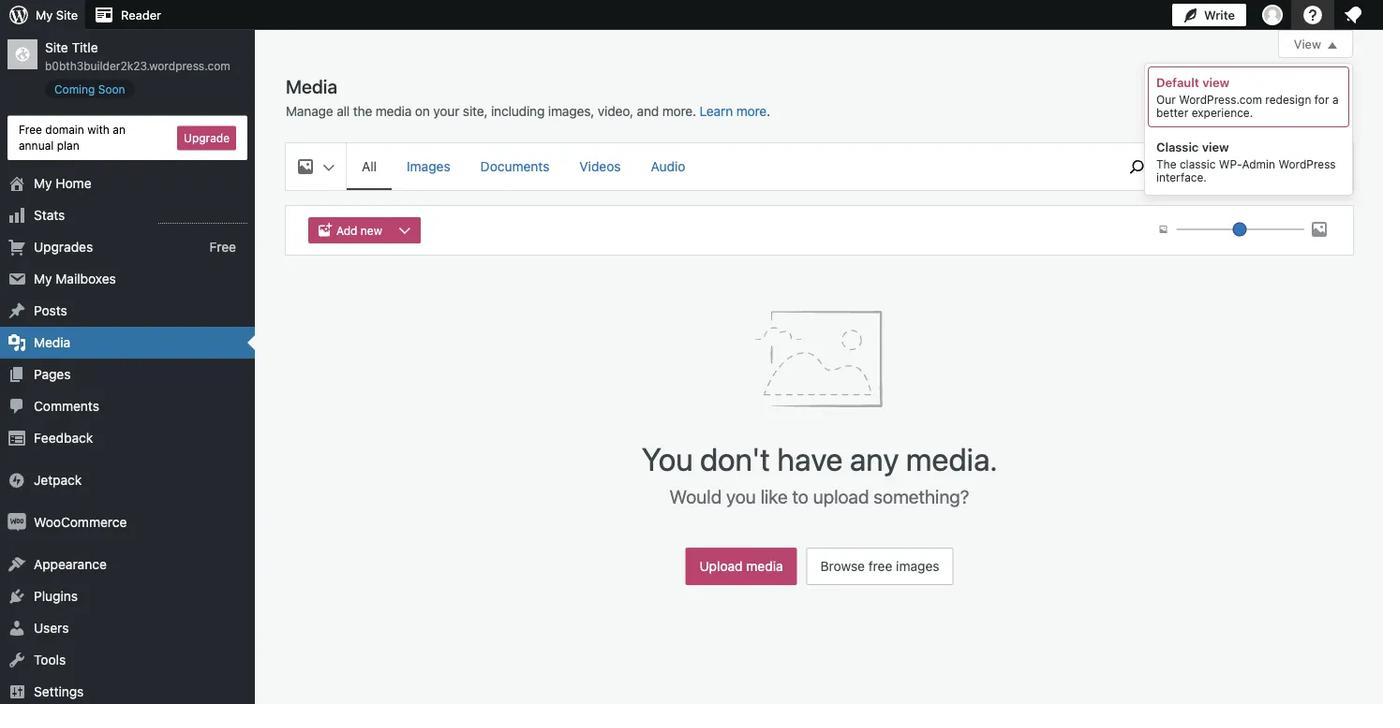 Task type: vqa. For each thing, say whether or not it's contained in the screenshot.
2nd list item from the bottom of the page
no



Task type: describe. For each thing, give the bounding box(es) containing it.
free
[[869, 559, 893, 575]]

0 vertical spatial site
[[56, 8, 78, 22]]

browse free images
[[821, 559, 940, 575]]

images link
[[392, 143, 466, 188]]

you
[[726, 486, 756, 508]]

you don't have any media. would you like to upload something?
[[642, 440, 998, 508]]

my site
[[36, 8, 78, 22]]

none range field inside you don't have any media. main content
[[1177, 221, 1305, 238]]

pages
[[34, 367, 71, 383]]

images,
[[548, 104, 594, 119]]

the
[[353, 104, 372, 119]]

videos link
[[565, 143, 636, 188]]

documents
[[481, 159, 550, 174]]

pages link
[[0, 359, 255, 391]]

upload
[[813, 486, 869, 508]]

learn more link
[[700, 104, 767, 119]]

soon
[[98, 82, 125, 96]]

wp-
[[1219, 158, 1242, 171]]

domain
[[45, 123, 84, 136]]

tools link
[[0, 645, 255, 677]]

view for default view
[[1203, 75, 1230, 89]]

learn more
[[700, 104, 767, 119]]

any
[[850, 440, 899, 478]]

all
[[362, 159, 377, 174]]

feedback
[[34, 431, 93, 446]]

comments
[[34, 399, 99, 414]]

images
[[407, 159, 451, 174]]

none search field inside you don't have any media. main content
[[1114, 143, 1161, 190]]

woocommerce
[[34, 515, 127, 531]]

help image
[[1302, 4, 1324, 26]]

you don't have any media. main content
[[286, 30, 1353, 595]]

videos
[[580, 159, 621, 174]]

media for media manage all the media on your site, including images, video, and more. learn more .
[[286, 75, 337, 97]]

write link
[[1173, 0, 1247, 30]]

admin
[[1242, 158, 1276, 171]]

plugins
[[34, 589, 78, 605]]

something?
[[874, 486, 970, 508]]

1
[[1219, 165, 1225, 178]]

my mailboxes link
[[0, 263, 255, 295]]

coming soon
[[54, 82, 125, 96]]

upgrade button
[[177, 126, 236, 150]]

feedback link
[[0, 423, 255, 455]]

you
[[642, 440, 693, 478]]

with
[[87, 123, 110, 136]]

my for my site
[[36, 8, 53, 22]]

.
[[767, 104, 770, 119]]

media link
[[0, 327, 255, 359]]

manage your notifications image
[[1342, 4, 1365, 26]]

coming
[[54, 82, 95, 96]]

all
[[337, 104, 350, 119]]

including
[[491, 104, 545, 119]]

for
[[1315, 93, 1330, 106]]

my home link
[[0, 168, 255, 200]]

posts
[[34, 303, 67, 319]]

highest hourly views 0 image
[[158, 212, 247, 224]]

media.
[[906, 440, 998, 478]]

menu inside you don't have any media. main content
[[347, 143, 1105, 190]]

upload media
[[700, 559, 783, 575]]

free for free domain with an annual plan
[[19, 123, 42, 136]]

media inside media manage all the media on your site, including images, video, and more. learn more .
[[376, 104, 412, 119]]

manage
[[286, 104, 333, 119]]

jetpack
[[34, 473, 82, 488]]

video,
[[598, 104, 634, 119]]

classic
[[1157, 140, 1199, 154]]

title
[[72, 40, 98, 55]]

upgrade inside you don't have any media. main content
[[1285, 165, 1331, 178]]

b0bth3builder2k23.wordpress.com
[[45, 59, 230, 72]]

the
[[1157, 158, 1177, 171]]

view
[[1294, 37, 1322, 51]]

upload
[[700, 559, 743, 575]]

comments link
[[0, 391, 255, 423]]

on
[[415, 104, 430, 119]]

settings
[[34, 685, 84, 700]]

img image for woocommerce
[[7, 514, 26, 532]]

home
[[56, 176, 91, 191]]

wordpress
[[1279, 158, 1336, 171]]

experience.
[[1192, 106, 1253, 119]]

0% of 1 gb used
[[1183, 165, 1274, 178]]



Task type: locate. For each thing, give the bounding box(es) containing it.
classic view the classic wp-admin wordpress interface.
[[1157, 140, 1336, 184]]

1 vertical spatial view
[[1202, 140, 1229, 154]]

view up 'wordpress.com'
[[1203, 75, 1230, 89]]

0 vertical spatial img image
[[7, 472, 26, 490]]

0 horizontal spatial upgrade
[[184, 131, 230, 145]]

1 horizontal spatial media
[[746, 559, 783, 575]]

reader link
[[85, 0, 169, 30]]

0 horizontal spatial media
[[376, 104, 412, 119]]

None range field
[[1177, 221, 1305, 238]]

site title b0bth3builder2k23.wordpress.com
[[45, 40, 230, 72]]

2 img image from the top
[[7, 514, 26, 532]]

site inside site title b0bth3builder2k23.wordpress.com
[[45, 40, 68, 55]]

an
[[113, 123, 125, 136]]

media up pages
[[34, 335, 71, 351]]

img image inside jetpack link
[[7, 472, 26, 490]]

free up annual plan
[[19, 123, 42, 136]]

1 horizontal spatial media
[[286, 75, 337, 97]]

my up posts
[[34, 271, 52, 287]]

stats link
[[0, 200, 255, 232]]

0 vertical spatial media
[[376, 104, 412, 119]]

browse
[[821, 559, 865, 575]]

add new group
[[308, 217, 428, 244]]

media
[[376, 104, 412, 119], [746, 559, 783, 575]]

mailboxes
[[56, 271, 116, 287]]

better
[[1157, 106, 1189, 119]]

browse free images button
[[807, 548, 954, 586]]

0 vertical spatial free
[[19, 123, 42, 136]]

media left on
[[376, 104, 412, 119]]

my for my mailboxes
[[34, 271, 52, 287]]

classic
[[1180, 158, 1216, 171]]

view for classic view
[[1202, 140, 1229, 154]]

1 vertical spatial my
[[34, 176, 52, 191]]

users
[[34, 621, 69, 637]]

your
[[433, 104, 460, 119]]

my site link
[[0, 0, 85, 30]]

img image for jetpack
[[7, 472, 26, 490]]

upgrade right used
[[1285, 165, 1331, 178]]

0 vertical spatial my
[[36, 8, 53, 22]]

all link
[[347, 143, 392, 188]]

1 img image from the top
[[7, 472, 26, 490]]

1 vertical spatial media
[[34, 335, 71, 351]]

my inside 'link'
[[34, 271, 52, 287]]

and
[[637, 104, 659, 119]]

plugins link
[[0, 581, 255, 613]]

our
[[1157, 93, 1176, 106]]

2 vertical spatial my
[[34, 271, 52, 287]]

would
[[670, 486, 722, 508]]

site up title
[[56, 8, 78, 22]]

upgrade
[[184, 131, 230, 145], [1285, 165, 1331, 178]]

default view our wordpress.com redesign for a better experience.
[[1157, 75, 1339, 119]]

0 horizontal spatial media
[[34, 335, 71, 351]]

1 vertical spatial upgrade
[[1285, 165, 1331, 178]]

1 vertical spatial site
[[45, 40, 68, 55]]

media up manage
[[286, 75, 337, 97]]

my for my home
[[34, 176, 52, 191]]

media
[[286, 75, 337, 97], [34, 335, 71, 351]]

jetpack link
[[0, 465, 255, 497]]

users link
[[0, 613, 255, 645]]

wordpress.com
[[1179, 93, 1263, 106]]

view up "wp-"
[[1202, 140, 1229, 154]]

1 vertical spatial media
[[746, 559, 783, 575]]

1 horizontal spatial upgrade
[[1285, 165, 1331, 178]]

site left title
[[45, 40, 68, 55]]

my
[[36, 8, 53, 22], [34, 176, 52, 191], [34, 271, 52, 287]]

img image
[[7, 472, 26, 490], [7, 514, 26, 532]]

reader
[[121, 8, 161, 22]]

settings link
[[0, 677, 255, 705]]

open image
[[1328, 42, 1338, 49]]

0 horizontal spatial free
[[19, 123, 42, 136]]

appearance
[[34, 557, 107, 573]]

gb
[[1228, 165, 1244, 178]]

None search field
[[1114, 143, 1161, 190]]

add new
[[336, 224, 382, 237]]

annual plan
[[19, 139, 79, 152]]

upgrade up highest hourly views 0 image
[[184, 131, 230, 145]]

my home
[[34, 176, 91, 191]]

site
[[56, 8, 78, 22], [45, 40, 68, 55]]

img image left jetpack
[[7, 472, 26, 490]]

a
[[1333, 93, 1339, 106]]

open search image
[[1114, 156, 1161, 178]]

1 horizontal spatial free
[[209, 239, 236, 255]]

free for free
[[209, 239, 236, 255]]

upgrades
[[34, 240, 93, 255]]

audio
[[651, 159, 686, 174]]

appearance link
[[0, 549, 255, 581]]

redesign
[[1266, 93, 1312, 106]]

stats
[[34, 208, 65, 223]]

have
[[777, 440, 843, 478]]

site,
[[463, 104, 488, 119]]

media inside 'media' link
[[34, 335, 71, 351]]

documents link
[[466, 143, 565, 188]]

free down highest hourly views 0 image
[[209, 239, 236, 255]]

media right upload
[[746, 559, 783, 575]]

my mailboxes
[[34, 271, 116, 287]]

woocommerce link
[[0, 507, 255, 539]]

my left the 'reader' link
[[36, 8, 53, 22]]

interface.
[[1157, 171, 1207, 184]]

like
[[761, 486, 788, 508]]

default
[[1157, 75, 1200, 89]]

of
[[1205, 165, 1216, 178]]

used
[[1247, 165, 1274, 178]]

img image left woocommerce
[[7, 514, 26, 532]]

to
[[792, 486, 809, 508]]

images
[[896, 559, 940, 575]]

1 vertical spatial free
[[209, 239, 236, 255]]

0 vertical spatial upgrade
[[184, 131, 230, 145]]

don't
[[700, 440, 770, 478]]

upgrade inside button
[[184, 131, 230, 145]]

0 vertical spatial media
[[286, 75, 337, 97]]

view button
[[1278, 30, 1353, 58]]

view inside classic view the classic wp-admin wordpress interface.
[[1202, 140, 1229, 154]]

menu
[[347, 143, 1105, 190]]

menu containing all
[[347, 143, 1105, 190]]

view inside default view our wordpress.com redesign for a better experience.
[[1203, 75, 1230, 89]]

add
[[336, 224, 358, 237]]

my profile image
[[1263, 5, 1283, 25]]

my left home
[[34, 176, 52, 191]]

tools
[[34, 653, 66, 668]]

media manage all the media on your site, including images, video, and more. learn more .
[[286, 75, 770, 119]]

free inside free domain with an annual plan
[[19, 123, 42, 136]]

media inside media manage all the media on your site, including images, video, and more. learn more .
[[286, 75, 337, 97]]

audio link
[[636, 143, 701, 188]]

more.
[[662, 104, 696, 119]]

img image inside 'woocommerce' link
[[7, 514, 26, 532]]

media for media
[[34, 335, 71, 351]]

posts link
[[0, 295, 255, 327]]

1 vertical spatial img image
[[7, 514, 26, 532]]

0 vertical spatial view
[[1203, 75, 1230, 89]]

free domain with an annual plan
[[19, 123, 125, 152]]



